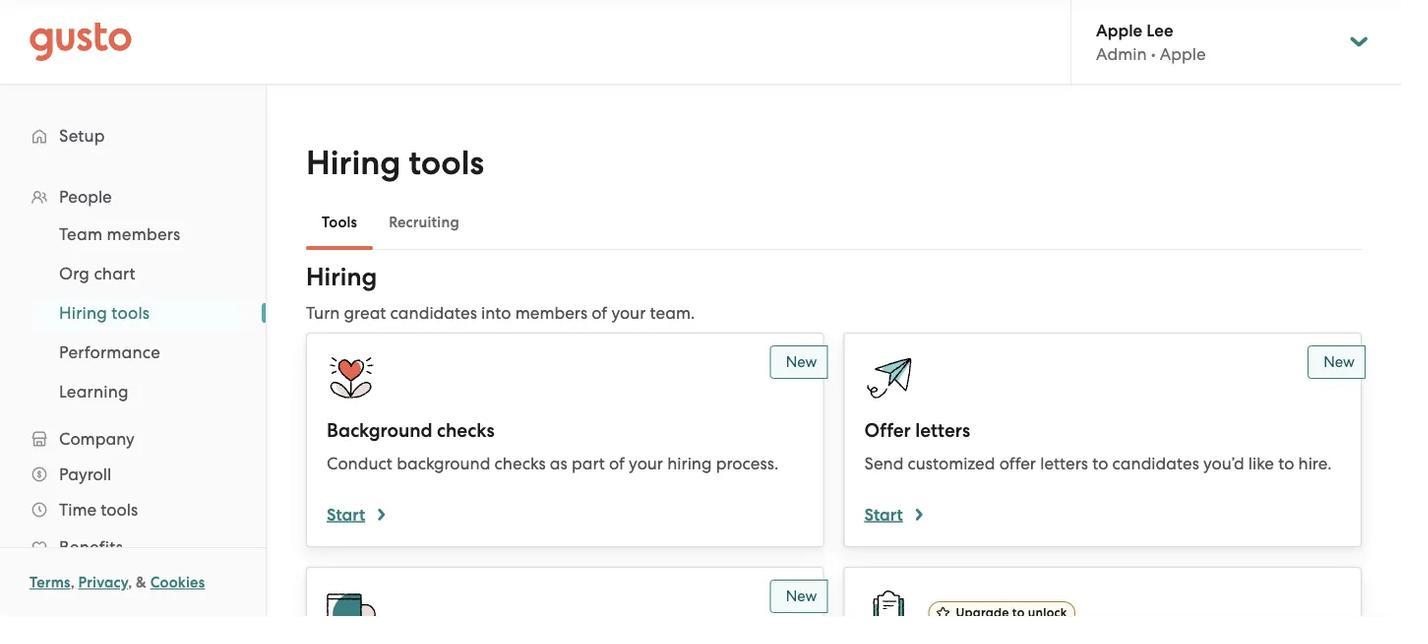 Task type: locate. For each thing, give the bounding box(es) containing it.
turn
[[306, 303, 340, 323]]

apple right •
[[1160, 44, 1206, 64]]

0 vertical spatial candidates
[[390, 303, 477, 323]]

tools down payroll dropdown button
[[101, 500, 138, 520]]

offer
[[865, 419, 911, 442]]

team members
[[59, 224, 181, 244]]

1 vertical spatial candidates
[[1113, 454, 1200, 473]]

list
[[0, 179, 266, 617], [0, 215, 266, 411]]

0 horizontal spatial ,
[[71, 574, 75, 592]]

background
[[327, 419, 433, 442]]

team members link
[[35, 217, 246, 252]]

part
[[572, 454, 605, 473]]

start
[[327, 504, 365, 525], [865, 504, 903, 525]]

0 horizontal spatial hiring tools
[[59, 303, 150, 323]]

checks
[[437, 419, 495, 442], [495, 454, 546, 473]]

2 start from the left
[[865, 504, 903, 525]]

members down people dropdown button
[[107, 224, 181, 244]]

0 vertical spatial of
[[592, 303, 607, 323]]

team.
[[650, 303, 695, 323]]

members right into
[[515, 303, 588, 323]]

0 vertical spatial letters
[[916, 419, 971, 442]]

0 horizontal spatial to
[[1093, 454, 1109, 473]]

of for part
[[609, 454, 625, 473]]

hire.
[[1299, 454, 1332, 473]]

, left privacy
[[71, 574, 75, 592]]

letters right offer
[[1041, 454, 1089, 473]]

1 vertical spatial checks
[[495, 454, 546, 473]]

your
[[612, 303, 646, 323], [629, 454, 663, 473]]

letters
[[916, 419, 971, 442], [1041, 454, 1089, 473]]

hiring tools up performance on the bottom left of the page
[[59, 303, 150, 323]]

members
[[107, 224, 181, 244], [515, 303, 588, 323]]

benefits
[[59, 537, 123, 557]]

hiring up turn
[[306, 262, 377, 292]]

of right part
[[609, 454, 625, 473]]

start down conduct
[[327, 504, 365, 525]]

, left &
[[128, 574, 132, 592]]

1 horizontal spatial members
[[515, 303, 588, 323]]

offer
[[1000, 454, 1036, 473]]

1 horizontal spatial of
[[609, 454, 625, 473]]

org chart
[[59, 264, 136, 283]]

letters up customized
[[916, 419, 971, 442]]

1 horizontal spatial letters
[[1041, 454, 1089, 473]]

candidates left you'd
[[1113, 454, 1200, 473]]

0 horizontal spatial letters
[[916, 419, 971, 442]]

team
[[59, 224, 103, 244]]

1 vertical spatial apple
[[1160, 44, 1206, 64]]

your left hiring
[[629, 454, 663, 473]]

1 start from the left
[[327, 504, 365, 525]]

of
[[592, 303, 607, 323], [609, 454, 625, 473]]

0 vertical spatial your
[[612, 303, 646, 323]]

0 horizontal spatial candidates
[[390, 303, 477, 323]]

list containing people
[[0, 179, 266, 617]]

new button
[[306, 567, 828, 617]]

0 vertical spatial checks
[[437, 419, 495, 442]]

offer letters
[[865, 419, 971, 442]]

1 horizontal spatial hiring tools
[[306, 143, 484, 183]]

you'd
[[1204, 454, 1245, 473]]

terms , privacy , & cookies
[[30, 574, 205, 592]]

hiring tools
[[306, 143, 484, 183], [59, 303, 150, 323]]

performance link
[[35, 335, 246, 370]]

to right offer
[[1093, 454, 1109, 473]]

hiring up tools button
[[306, 143, 401, 183]]

lee
[[1147, 20, 1174, 40]]

2 list from the top
[[0, 215, 266, 411]]

tools up recruiting
[[409, 143, 484, 183]]

tools down 'org chart' link
[[112, 303, 150, 323]]

gusto navigation element
[[0, 85, 266, 617]]

terms link
[[30, 574, 71, 592]]

hiring
[[306, 143, 401, 183], [306, 262, 377, 292], [59, 303, 107, 323]]

payroll
[[59, 465, 111, 484]]

0 horizontal spatial of
[[592, 303, 607, 323]]

1 vertical spatial your
[[629, 454, 663, 473]]

chart
[[94, 264, 136, 283]]

of for members
[[592, 303, 607, 323]]

1 list from the top
[[0, 179, 266, 617]]

to
[[1093, 454, 1109, 473], [1279, 454, 1295, 473]]

your left "team."
[[612, 303, 646, 323]]

1 horizontal spatial apple
[[1160, 44, 1206, 64]]

of left "team."
[[592, 303, 607, 323]]

1 vertical spatial of
[[609, 454, 625, 473]]

start for background checks
[[327, 504, 365, 525]]

1 horizontal spatial ,
[[128, 574, 132, 592]]

recruiting
[[389, 214, 459, 231]]

conduct background checks as part of your hiring process.
[[327, 454, 779, 473]]

process.
[[716, 454, 779, 473]]

,
[[71, 574, 75, 592], [128, 574, 132, 592]]

as
[[550, 454, 568, 473]]

0 vertical spatial hiring tools
[[306, 143, 484, 183]]

tools
[[409, 143, 484, 183], [112, 303, 150, 323], [101, 500, 138, 520]]

1 horizontal spatial start
[[865, 504, 903, 525]]

hiring tools tab list
[[306, 195, 1362, 250]]

tools button
[[306, 199, 373, 246]]

setup link
[[20, 118, 246, 154]]

0 vertical spatial members
[[107, 224, 181, 244]]

members inside "list"
[[107, 224, 181, 244]]

candidates left into
[[390, 303, 477, 323]]

hiring down org in the left top of the page
[[59, 303, 107, 323]]

tools
[[322, 214, 357, 231]]

background
[[397, 454, 491, 473]]

1 , from the left
[[71, 574, 75, 592]]

0 vertical spatial hiring
[[306, 143, 401, 183]]

1 vertical spatial hiring tools
[[59, 303, 150, 323]]

hiring tools up recruiting
[[306, 143, 484, 183]]

2 vertical spatial hiring
[[59, 303, 107, 323]]

0 horizontal spatial members
[[107, 224, 181, 244]]

payroll button
[[20, 457, 246, 492]]

start down send at the right of page
[[865, 504, 903, 525]]

1 horizontal spatial to
[[1279, 454, 1295, 473]]

checks left as
[[495, 454, 546, 473]]

0 horizontal spatial start
[[327, 504, 365, 525]]

to right 'like'
[[1279, 454, 1295, 473]]

privacy link
[[78, 574, 128, 592]]

1 vertical spatial members
[[515, 303, 588, 323]]

new for background checks
[[786, 353, 817, 371]]

new
[[786, 353, 817, 371], [1324, 353, 1355, 371], [786, 588, 817, 605]]

2 , from the left
[[128, 574, 132, 592]]

1 horizontal spatial candidates
[[1113, 454, 1200, 473]]

2 vertical spatial tools
[[101, 500, 138, 520]]

people button
[[20, 179, 246, 215]]

conduct
[[327, 454, 393, 473]]

privacy
[[78, 574, 128, 592]]

admin
[[1096, 44, 1147, 64]]

0 vertical spatial tools
[[409, 143, 484, 183]]

list containing team members
[[0, 215, 266, 411]]

apple
[[1096, 20, 1143, 40], [1160, 44, 1206, 64]]

candidates
[[390, 303, 477, 323], [1113, 454, 1200, 473]]

apple up admin
[[1096, 20, 1143, 40]]

0 vertical spatial apple
[[1096, 20, 1143, 40]]

checks up background
[[437, 419, 495, 442]]

&
[[136, 574, 147, 592]]

send
[[865, 454, 904, 473]]



Task type: vqa. For each thing, say whether or not it's contained in the screenshot.
Gusto Navigation element
yes



Task type: describe. For each thing, give the bounding box(es) containing it.
0 horizontal spatial apple
[[1096, 20, 1143, 40]]

hiring inside "list"
[[59, 303, 107, 323]]

setup
[[59, 126, 105, 146]]

benefits link
[[20, 530, 246, 565]]

start for offer letters
[[865, 504, 903, 525]]

hiring
[[668, 454, 712, 473]]

2 to from the left
[[1279, 454, 1295, 473]]

home image
[[30, 22, 132, 62]]

org chart link
[[35, 256, 246, 291]]

new for offer letters
[[1324, 353, 1355, 371]]

hiring tools link
[[35, 295, 246, 331]]

company button
[[20, 421, 246, 457]]

cookies button
[[150, 571, 205, 594]]

time tools button
[[20, 492, 246, 528]]

1 vertical spatial hiring
[[306, 262, 377, 292]]

learning
[[59, 382, 129, 402]]

org
[[59, 264, 90, 283]]

turn great candidates into members of your team.
[[306, 303, 695, 323]]

learning link
[[35, 374, 246, 409]]

background checks
[[327, 419, 495, 442]]

terms
[[30, 574, 71, 592]]

•
[[1151, 44, 1156, 64]]

1 vertical spatial tools
[[112, 303, 150, 323]]

your for hiring
[[629, 454, 663, 473]]

performance
[[59, 343, 160, 362]]

recruiting button
[[373, 199, 475, 246]]

company
[[59, 429, 135, 449]]

tools inside dropdown button
[[101, 500, 138, 520]]

great
[[344, 303, 386, 323]]

new inside new "button"
[[786, 588, 817, 605]]

cookies
[[150, 574, 205, 592]]

hiring tools inside gusto navigation element
[[59, 303, 150, 323]]

your for team.
[[612, 303, 646, 323]]

1 vertical spatial letters
[[1041, 454, 1089, 473]]

1 to from the left
[[1093, 454, 1109, 473]]

time
[[59, 500, 97, 520]]

send customized offer letters to candidates you'd like to hire.
[[865, 454, 1332, 473]]

like
[[1249, 454, 1275, 473]]

apple lee admin • apple
[[1096, 20, 1206, 64]]

into
[[481, 303, 511, 323]]

time tools
[[59, 500, 138, 520]]

people
[[59, 187, 112, 207]]

customized
[[908, 454, 996, 473]]



